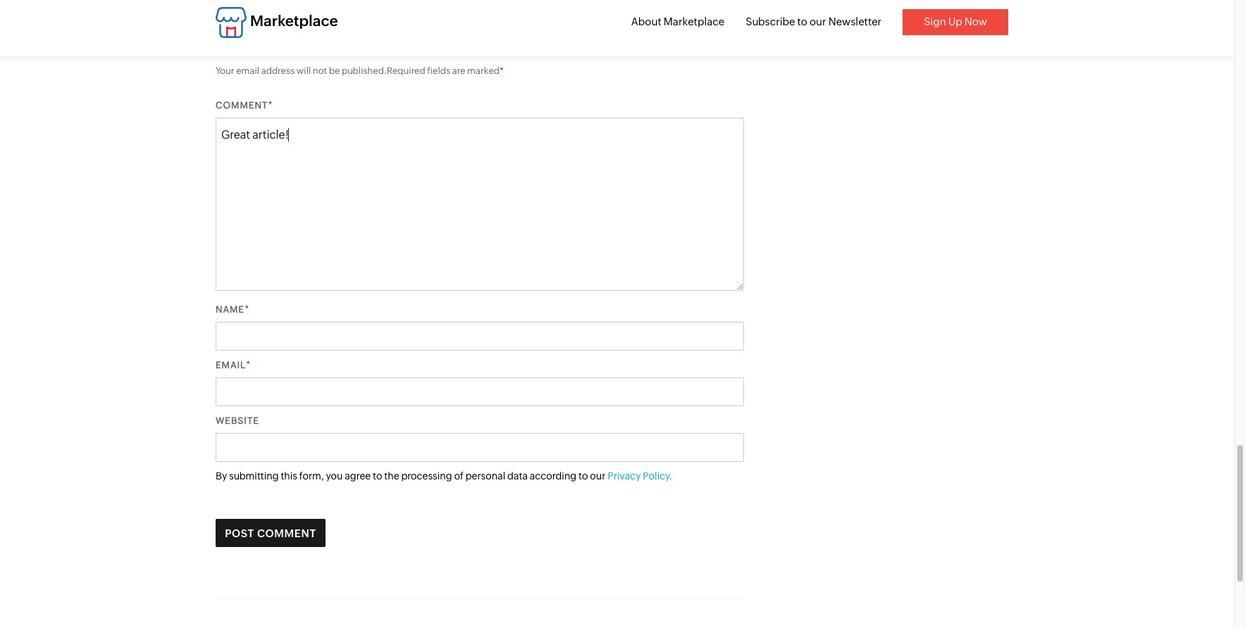 Task type: vqa. For each thing, say whether or not it's contained in the screenshot.
you
yes



Task type: locate. For each thing, give the bounding box(es) containing it.
* right are at left
[[500, 66, 504, 76]]

policy.
[[643, 471, 673, 482]]

required
[[387, 66, 426, 76]]

published.
[[342, 66, 387, 76]]

Comment text field
[[216, 118, 745, 291]]

fields
[[428, 66, 451, 76]]

* up website at the bottom of page
[[246, 360, 251, 371]]

privacy policy. link
[[608, 471, 673, 482]]

to
[[798, 16, 808, 28], [373, 471, 383, 482], [579, 471, 588, 482]]

of
[[454, 471, 464, 482]]

sign up now
[[925, 16, 988, 28]]

subscribe
[[746, 16, 796, 28]]

* down address
[[268, 100, 273, 111]]

Email email field
[[216, 378, 745, 407]]

marketplace right about on the top right of the page
[[664, 16, 725, 28]]

a
[[262, 37, 271, 55]]

our left privacy
[[590, 471, 606, 482]]

marketplace link
[[216, 7, 338, 38]]

processing
[[402, 471, 452, 482]]

leave a reply
[[216, 37, 316, 55]]

1 horizontal spatial our
[[810, 16, 827, 28]]

* for name *
[[245, 304, 249, 315]]

up
[[949, 16, 963, 28]]

sign up now link
[[903, 9, 1009, 35]]

Website text field
[[216, 434, 745, 463]]

by
[[216, 471, 227, 482]]

our left newsletter
[[810, 16, 827, 28]]

our
[[810, 16, 827, 28], [590, 471, 606, 482]]

to right according on the bottom left of the page
[[579, 471, 588, 482]]

now
[[965, 16, 988, 28]]

* for comment *
[[268, 100, 273, 111]]

marketplace
[[250, 13, 338, 30], [664, 16, 725, 28]]

about
[[632, 16, 662, 28]]

website
[[216, 416, 259, 427]]

0 vertical spatial our
[[810, 16, 827, 28]]

* up email *
[[245, 304, 249, 315]]

*
[[500, 66, 504, 76], [268, 100, 273, 111], [245, 304, 249, 315], [246, 360, 251, 371]]

to right subscribe on the top of the page
[[798, 16, 808, 28]]

1 vertical spatial our
[[590, 471, 606, 482]]

to left the
[[373, 471, 383, 482]]

data
[[508, 471, 528, 482]]

marked
[[468, 66, 500, 76]]

about marketplace
[[632, 16, 725, 28]]

1 horizontal spatial to
[[579, 471, 588, 482]]

marketplace up reply
[[250, 13, 338, 30]]

None submit
[[216, 520, 326, 548]]

the
[[385, 471, 400, 482]]

submitting
[[229, 471, 279, 482]]

privacy
[[608, 471, 641, 482]]



Task type: describe. For each thing, give the bounding box(es) containing it.
email
[[236, 66, 260, 76]]

form,
[[300, 471, 324, 482]]

comment
[[216, 100, 268, 111]]

0 horizontal spatial to
[[373, 471, 383, 482]]

email *
[[216, 360, 251, 371]]

name
[[216, 305, 245, 315]]

2 horizontal spatial to
[[798, 16, 808, 28]]

Name text field
[[216, 322, 745, 351]]

0 horizontal spatial marketplace
[[250, 13, 338, 30]]

1 horizontal spatial marketplace
[[664, 16, 725, 28]]

* for email *
[[246, 360, 251, 371]]

will
[[297, 66, 311, 76]]

you
[[326, 471, 343, 482]]

by submitting this form, you agree to the processing of personal data according to our privacy policy.
[[216, 471, 673, 482]]

about marketplace link
[[632, 16, 725, 28]]

comment *
[[216, 100, 273, 111]]

not
[[313, 66, 327, 76]]

your email address will not be published. required fields are marked *
[[216, 66, 504, 76]]

your
[[216, 66, 235, 76]]

according
[[530, 471, 577, 482]]

be
[[329, 66, 340, 76]]

leave
[[216, 37, 259, 55]]

address
[[261, 66, 295, 76]]

this
[[281, 471, 298, 482]]

sign
[[925, 16, 947, 28]]

email
[[216, 360, 246, 371]]

agree
[[345, 471, 371, 482]]

are
[[453, 66, 466, 76]]

reply
[[274, 37, 316, 55]]

name *
[[216, 304, 249, 315]]

subscribe to our newsletter link
[[746, 16, 882, 28]]

0 horizontal spatial our
[[590, 471, 606, 482]]

newsletter
[[829, 16, 882, 28]]

subscribe to our newsletter
[[746, 16, 882, 28]]

personal
[[466, 471, 506, 482]]



